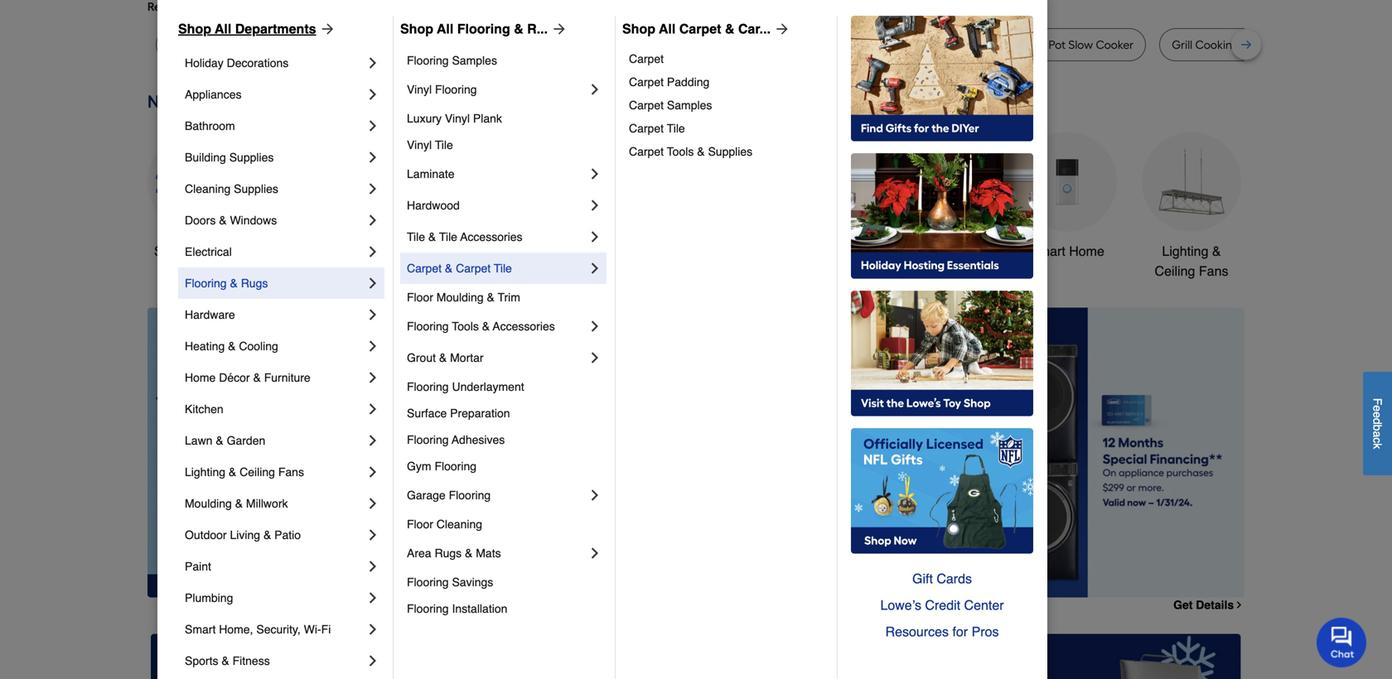 Task type: vqa. For each thing, say whether or not it's contained in the screenshot.
the rightmost Pendant
no



Task type: describe. For each thing, give the bounding box(es) containing it.
fi
[[321, 623, 331, 636]]

r...
[[527, 21, 548, 36]]

floor cleaning link
[[407, 511, 603, 538]]

tools for flooring tools & accessories
[[452, 320, 479, 333]]

laminate
[[407, 167, 455, 181]]

plumbing
[[185, 592, 233, 605]]

floor cleaning
[[407, 518, 482, 531]]

chevron right image for laminate
[[587, 166, 603, 182]]

a
[[1371, 431, 1384, 438]]

christmas
[[540, 244, 600, 259]]

vinyl for vinyl flooring
[[407, 83, 432, 96]]

underlayment
[[452, 380, 524, 394]]

doors & windows link
[[185, 205, 365, 236]]

chevron right image for appliances
[[365, 86, 381, 103]]

chevron right image for flooring
[[365, 275, 381, 292]]

tile down luxury vinyl plank
[[435, 138, 453, 152]]

chevron right image for lighting & ceiling fans
[[365, 464, 381, 481]]

vinyl tile
[[407, 138, 453, 152]]

holiday hosting essentials. image
[[851, 153, 1033, 279]]

christmas decorations
[[535, 244, 605, 279]]

savings
[[452, 576, 493, 589]]

carpet & carpet tile
[[407, 262, 512, 275]]

2 cooking from the left
[[1195, 38, 1240, 52]]

smart home, security, wi-fi link
[[185, 614, 365, 646]]

get details link
[[1173, 599, 1245, 612]]

chevron right image for bathroom
[[365, 118, 381, 134]]

grill cooking grate & warming rack
[[1172, 38, 1364, 52]]

home décor & furniture link
[[185, 362, 365, 394]]

1 e from the top
[[1371, 405, 1384, 412]]

chevron right image inside "get details" link
[[1234, 600, 1245, 610]]

mats
[[476, 547, 501, 560]]

shop these last-minute gifts. $99 or less. quantities are limited and won't last. image
[[147, 308, 415, 598]]

cooling
[[239, 340, 278, 353]]

scroll to item #5 image
[[921, 568, 961, 574]]

tile down 'hardwood'
[[407, 230, 425, 244]]

cards
[[937, 571, 972, 587]]

& inside lighting & ceiling fans
[[1212, 244, 1221, 259]]

scroll to item #2 image
[[802, 568, 841, 574]]

carpet tools & supplies
[[629, 145, 753, 158]]

appliances link
[[185, 79, 365, 110]]

all for departments
[[215, 21, 231, 36]]

décor
[[219, 371, 250, 384]]

windows
[[230, 214, 277, 227]]

millwork
[[246, 497, 288, 510]]

arrow right image inside shop all carpet & car... link
[[771, 21, 791, 37]]

flooring & rugs
[[185, 277, 268, 290]]

lawn & garden
[[185, 434, 265, 447]]

0 vertical spatial home
[[1069, 244, 1104, 259]]

area
[[407, 547, 431, 560]]

tools inside tools link
[[430, 244, 461, 259]]

preparation
[[450, 407, 510, 420]]

flooring down flooring savings
[[407, 602, 449, 616]]

triple
[[361, 38, 389, 52]]

trim
[[498, 291, 520, 304]]

holiday decorations link
[[185, 47, 365, 79]]

& inside "link"
[[487, 291, 495, 304]]

sports & fitness
[[185, 655, 270, 668]]

floor moulding & trim
[[407, 291, 520, 304]]

rack
[[1338, 38, 1364, 52]]

carpet padding link
[[629, 70, 825, 94]]

ceiling inside lighting & ceiling fans
[[1155, 263, 1195, 279]]

1 vertical spatial vinyl
[[445, 112, 470, 125]]

tools for outdoor tools & equipment
[[823, 244, 854, 259]]

flooring up the surface
[[407, 380, 449, 394]]

tools for carpet tools & supplies
[[667, 145, 694, 158]]

1 cooker from the left
[[420, 38, 457, 52]]

security,
[[256, 623, 301, 636]]

surface preparation
[[407, 407, 510, 420]]

0 horizontal spatial fans
[[278, 466, 304, 479]]

luxury vinyl plank
[[407, 112, 502, 125]]

chevron right image for cleaning supplies
[[365, 181, 381, 197]]

carpet for carpet samples
[[629, 99, 664, 112]]

doors & windows
[[185, 214, 277, 227]]

microwave countertop
[[496, 38, 616, 52]]

wi-
[[304, 623, 321, 636]]

living
[[230, 529, 260, 542]]

c
[[1371, 438, 1384, 444]]

flooring down electrical at the left top of the page
[[185, 277, 227, 290]]

1 horizontal spatial cleaning
[[437, 518, 482, 531]]

0 horizontal spatial lighting
[[185, 466, 225, 479]]

all for deals
[[188, 244, 203, 259]]

paint
[[185, 560, 211, 573]]

flooring samples
[[407, 54, 497, 67]]

shop all deals link
[[147, 132, 247, 261]]

f
[[1371, 398, 1384, 405]]

decorations for holiday
[[227, 56, 289, 70]]

up to 30 percent off select grills and accessories. image
[[895, 634, 1241, 679]]

chevron right image for moulding & millwork
[[365, 496, 381, 512]]

0 vertical spatial lighting & ceiling fans link
[[1142, 132, 1241, 281]]

carpet padding
[[629, 75, 710, 89]]

resources for pros link
[[851, 619, 1033, 646]]

2 cooker from the left
[[1096, 38, 1134, 52]]

building
[[185, 151, 226, 164]]

smart for smart home, security, wi-fi
[[185, 623, 216, 636]]

shop for shop all flooring & r...
[[400, 21, 433, 36]]

triple slow cooker
[[361, 38, 457, 52]]

chevron right image for lawn
[[365, 433, 381, 449]]

carpet for carpet & carpet tile
[[407, 262, 442, 275]]

chevron right image for heating & cooling
[[365, 338, 381, 355]]

decorations for christmas
[[535, 263, 605, 279]]

surface preparation link
[[407, 400, 603, 427]]

flooring down triple slow cooker
[[407, 54, 449, 67]]

tile & tile accessories
[[407, 230, 523, 244]]

pot for crock pot slow cooker
[[1049, 38, 1066, 52]]

flooring up flooring samples link
[[457, 21, 510, 36]]

flooring down arrow left image
[[449, 489, 491, 502]]

gym
[[407, 460, 431, 473]]

area rugs & mats link
[[407, 538, 587, 569]]

carpet & carpet tile link
[[407, 253, 587, 284]]

1 cooking from the left
[[818, 38, 863, 52]]

electrical link
[[185, 236, 365, 268]]

chevron right image for tile
[[587, 229, 603, 245]]

1 horizontal spatial arrow right image
[[1214, 453, 1231, 469]]

outdoor tools & equipment link
[[769, 132, 868, 281]]

furniture
[[264, 371, 311, 384]]

moulding inside 'link'
[[185, 497, 232, 510]]

chevron right image for outdoor living & patio
[[365, 527, 381, 544]]

adhesives
[[452, 433, 505, 447]]

carpet for carpet
[[629, 52, 664, 65]]

0 vertical spatial rugs
[[241, 277, 268, 290]]

equipment
[[787, 263, 850, 279]]

shop all departments
[[178, 21, 316, 36]]

appliances
[[185, 88, 242, 101]]

chevron right image for grout & mortar
[[587, 350, 603, 366]]

building supplies
[[185, 151, 274, 164]]

k
[[1371, 444, 1384, 449]]

flooring savings
[[407, 576, 493, 589]]

1 horizontal spatial rugs
[[435, 547, 462, 560]]

kitchen
[[185, 403, 223, 416]]

chat invite button image
[[1317, 617, 1367, 668]]

grout
[[407, 351, 436, 365]]

gift cards link
[[851, 566, 1033, 592]]

flooring underlayment link
[[407, 374, 603, 400]]

grout & mortar
[[407, 351, 484, 365]]

get up to 2 free select tools or batteries when you buy 1 with select purchases. image
[[151, 634, 497, 679]]

2 slow from the left
[[1068, 38, 1093, 52]]

0 horizontal spatial home
[[185, 371, 216, 384]]

instant pot
[[921, 38, 977, 52]]

for
[[952, 624, 968, 640]]

shop for shop all departments
[[178, 21, 211, 36]]

0 horizontal spatial ceiling
[[240, 466, 275, 479]]

garage flooring link
[[407, 480, 587, 511]]

flooring & rugs link
[[185, 268, 365, 299]]

chevron right image for area
[[587, 545, 603, 562]]

visit the lowe's toy shop. image
[[851, 291, 1033, 417]]

f e e d b a c k
[[1371, 398, 1384, 449]]

1 vertical spatial lighting & ceiling fans link
[[185, 457, 365, 488]]

new deals every day during 25 days of deals image
[[147, 88, 1245, 116]]



Task type: locate. For each thing, give the bounding box(es) containing it.
arrow left image
[[456, 453, 472, 469]]

decorations inside christmas decorations 'link'
[[535, 263, 605, 279]]

0 vertical spatial lighting & ceiling fans
[[1155, 244, 1228, 279]]

1 horizontal spatial samples
[[667, 99, 712, 112]]

arrow right image inside shop all flooring & r... link
[[548, 21, 568, 37]]

shop all departments link
[[178, 19, 336, 39]]

vinyl down luxury
[[407, 138, 432, 152]]

1 vertical spatial lighting & ceiling fans
[[185, 466, 304, 479]]

shop up triple slow cooker
[[400, 21, 433, 36]]

all down recommended searches for you "heading"
[[659, 21, 676, 36]]

1 horizontal spatial cooker
[[1096, 38, 1134, 52]]

0 horizontal spatial arrow right image
[[316, 21, 336, 37]]

lawn
[[185, 434, 213, 447]]

tools up equipment
[[823, 244, 854, 259]]

pot for crock pot cooking pot
[[799, 38, 816, 52]]

0 horizontal spatial moulding
[[185, 497, 232, 510]]

samples for carpet samples
[[667, 99, 712, 112]]

flooring underlayment
[[407, 380, 524, 394]]

floor for floor cleaning
[[407, 518, 433, 531]]

garage flooring
[[407, 489, 491, 502]]

ceiling
[[1155, 263, 1195, 279], [240, 466, 275, 479]]

1 vertical spatial decorations
[[535, 263, 605, 279]]

0 vertical spatial vinyl
[[407, 83, 432, 96]]

tools inside carpet tools & supplies link
[[667, 145, 694, 158]]

1 horizontal spatial smart
[[1030, 244, 1065, 259]]

1 horizontal spatial lighting & ceiling fans link
[[1142, 132, 1241, 281]]

rugs right area
[[435, 547, 462, 560]]

accessories down hardwood link
[[460, 230, 523, 244]]

lighting inside lighting & ceiling fans
[[1162, 244, 1209, 259]]

1 arrow right image from the left
[[316, 21, 336, 37]]

doors
[[185, 214, 216, 227]]

bathroom
[[185, 119, 235, 133], [914, 244, 972, 259]]

chevron right image for sports
[[365, 653, 381, 670]]

cleaning up area rugs & mats
[[437, 518, 482, 531]]

gym flooring link
[[407, 453, 603, 480]]

recommended searches for you heading
[[147, 0, 1245, 15]]

0 horizontal spatial decorations
[[227, 56, 289, 70]]

fans inside lighting & ceiling fans
[[1199, 263, 1228, 279]]

smart
[[1030, 244, 1065, 259], [185, 623, 216, 636]]

surface
[[407, 407, 447, 420]]

tile
[[667, 122, 685, 135], [435, 138, 453, 152], [407, 230, 425, 244], [439, 230, 457, 244], [494, 262, 512, 275]]

officially licensed n f l gifts. shop now. image
[[851, 428, 1033, 554]]

lighting & ceiling fans
[[1155, 244, 1228, 279], [185, 466, 304, 479]]

hardwood link
[[407, 190, 587, 221]]

0 horizontal spatial slow
[[392, 38, 417, 52]]

1 vertical spatial arrow right image
[[1214, 453, 1231, 469]]

accessories for tile & tile accessories
[[460, 230, 523, 244]]

tile up floor moulding & trim "link"
[[494, 262, 512, 275]]

0 horizontal spatial lighting & ceiling fans
[[185, 466, 304, 479]]

moulding
[[437, 291, 484, 304], [185, 497, 232, 510]]

outdoor inside 'link'
[[185, 529, 227, 542]]

deals
[[206, 244, 240, 259]]

tools down "carpet tile"
[[667, 145, 694, 158]]

0 vertical spatial samples
[[452, 54, 497, 67]]

paint link
[[185, 551, 365, 583]]

3 pot from the left
[[960, 38, 977, 52]]

carpet for carpet padding
[[629, 75, 664, 89]]

grill
[[1172, 38, 1193, 52]]

flooring installation link
[[407, 596, 603, 622]]

1 vertical spatial smart
[[185, 623, 216, 636]]

garage
[[407, 489, 446, 502]]

1 vertical spatial rugs
[[435, 547, 462, 560]]

0 vertical spatial lighting
[[1162, 244, 1209, 259]]

up to 35 percent off select small appliances. image
[[523, 634, 869, 679]]

smart for smart home
[[1030, 244, 1065, 259]]

0 horizontal spatial outdoor
[[185, 529, 227, 542]]

pot for instant pot
[[960, 38, 977, 52]]

building supplies link
[[185, 142, 365, 173]]

arrow right image up holiday decorations link
[[316, 21, 336, 37]]

0 vertical spatial cleaning
[[185, 182, 231, 196]]

garden
[[227, 434, 265, 447]]

1 horizontal spatial fans
[[1199, 263, 1228, 279]]

chevron right image for plumbing
[[365, 590, 381, 607]]

luxury vinyl plank link
[[407, 105, 603, 132]]

1 vertical spatial floor
[[407, 518, 433, 531]]

rugs
[[241, 277, 268, 290], [435, 547, 462, 560]]

0 vertical spatial outdoor
[[771, 244, 819, 259]]

0 vertical spatial ceiling
[[1155, 263, 1195, 279]]

2 e from the top
[[1371, 412, 1384, 418]]

0 horizontal spatial bathroom link
[[185, 110, 365, 142]]

carpet tools & supplies link
[[629, 140, 825, 163]]

1 slow from the left
[[392, 38, 417, 52]]

heating
[[185, 340, 225, 353]]

gift cards
[[912, 571, 972, 587]]

1 floor from the top
[[407, 291, 433, 304]]

vinyl for vinyl tile
[[407, 138, 432, 152]]

samples down shop all flooring & r...
[[452, 54, 497, 67]]

lowe's
[[880, 598, 921, 613]]

arrow right image
[[771, 21, 791, 37], [1214, 453, 1231, 469]]

all up flooring samples in the left of the page
[[437, 21, 454, 36]]

1 horizontal spatial decorations
[[535, 263, 605, 279]]

0 horizontal spatial arrow right image
[[771, 21, 791, 37]]

crock pot cooking pot
[[765, 38, 883, 52]]

floor for floor moulding & trim
[[407, 291, 433, 304]]

carpet for carpet tile
[[629, 122, 664, 135]]

up to 30 percent off select major appliances. plus, save up to an extra $750 on major appliances. image
[[442, 308, 1245, 598]]

chevron right image for home décor & furniture
[[365, 370, 381, 386]]

tools
[[667, 145, 694, 158], [430, 244, 461, 259], [823, 244, 854, 259], [452, 320, 479, 333]]

rugs down electrical link
[[241, 277, 268, 290]]

shop inside shop all carpet & car... link
[[622, 21, 655, 36]]

outdoor up equipment
[[771, 244, 819, 259]]

outdoor inside outdoor tools & equipment
[[771, 244, 819, 259]]

shop all flooring & r...
[[400, 21, 548, 36]]

decorations down christmas
[[535, 263, 605, 279]]

1 shop from the left
[[178, 21, 211, 36]]

all for carpet
[[659, 21, 676, 36]]

&
[[514, 21, 523, 36], [725, 21, 735, 36], [1275, 38, 1283, 52], [697, 145, 705, 158], [219, 214, 227, 227], [428, 230, 436, 244], [857, 244, 866, 259], [1212, 244, 1221, 259], [445, 262, 453, 275], [230, 277, 238, 290], [487, 291, 495, 304], [482, 320, 490, 333], [228, 340, 236, 353], [439, 351, 447, 365], [253, 371, 261, 384], [216, 434, 223, 447], [229, 466, 236, 479], [235, 497, 243, 510], [263, 529, 271, 542], [465, 547, 473, 560], [222, 655, 229, 668]]

outdoor for outdoor tools & equipment
[[771, 244, 819, 259]]

flooring up grout
[[407, 320, 449, 333]]

0 horizontal spatial cleaning
[[185, 182, 231, 196]]

cleaning supplies
[[185, 182, 278, 196]]

lowe's credit center link
[[851, 592, 1033, 619]]

floor moulding & trim link
[[407, 284, 603, 311]]

padding
[[667, 75, 710, 89]]

credit
[[925, 598, 960, 613]]

tools inside flooring tools & accessories link
[[452, 320, 479, 333]]

all right shop
[[188, 244, 203, 259]]

shop down recommended searches for you "heading"
[[622, 21, 655, 36]]

d
[[1371, 418, 1384, 425]]

floor down carpet & carpet tile
[[407, 291, 433, 304]]

chevron right image for vinyl flooring
[[587, 81, 603, 98]]

2 shop from the left
[[400, 21, 433, 36]]

floor
[[407, 291, 433, 304], [407, 518, 433, 531]]

0 horizontal spatial lighting & ceiling fans link
[[185, 457, 365, 488]]

microwave
[[496, 38, 553, 52]]

chevron right image for smart
[[365, 621, 381, 638]]

kitchen link
[[185, 394, 365, 425]]

supplies down carpet tile link
[[708, 145, 753, 158]]

chevron right image for doors & windows
[[365, 212, 381, 229]]

all up holiday decorations
[[215, 21, 231, 36]]

chevron right image for carpet
[[587, 260, 603, 277]]

arrow right image inside the shop all departments link
[[316, 21, 336, 37]]

1 vertical spatial bathroom
[[914, 244, 972, 259]]

resources
[[885, 624, 949, 640]]

1 horizontal spatial bathroom link
[[893, 132, 993, 261]]

crock for crock pot slow cooker
[[1015, 38, 1046, 52]]

1 vertical spatial home
[[185, 371, 216, 384]]

crock
[[765, 38, 796, 52], [1015, 38, 1046, 52]]

flooring tools & accessories link
[[407, 311, 587, 342]]

moulding inside "link"
[[437, 291, 484, 304]]

shop inside shop all flooring & r... link
[[400, 21, 433, 36]]

outdoor living & patio link
[[185, 520, 365, 551]]

arrow right image for shop all flooring & r...
[[548, 21, 568, 37]]

moulding up outdoor living & patio
[[185, 497, 232, 510]]

1 horizontal spatial slow
[[1068, 38, 1093, 52]]

1 vertical spatial samples
[[667, 99, 712, 112]]

arrow right image up microwave countertop
[[548, 21, 568, 37]]

0 horizontal spatial crock
[[765, 38, 796, 52]]

chevron right image for building
[[365, 149, 381, 166]]

flooring down area
[[407, 576, 449, 589]]

1 pot from the left
[[799, 38, 816, 52]]

chevron right image for garage
[[587, 487, 603, 504]]

0 horizontal spatial cooking
[[818, 38, 863, 52]]

scroll to item #4 image
[[881, 568, 921, 574]]

chevron right image for hardware
[[365, 307, 381, 323]]

decorations inside holiday decorations link
[[227, 56, 289, 70]]

0 horizontal spatial samples
[[452, 54, 497, 67]]

chevron right image for kitchen
[[365, 401, 381, 418]]

1 vertical spatial fans
[[278, 466, 304, 479]]

0 vertical spatial fans
[[1199, 263, 1228, 279]]

2 vertical spatial vinyl
[[407, 138, 432, 152]]

crock for crock pot cooking pot
[[765, 38, 796, 52]]

0 horizontal spatial rugs
[[241, 277, 268, 290]]

pros
[[972, 624, 999, 640]]

1 vertical spatial cleaning
[[437, 518, 482, 531]]

outdoor tools & equipment
[[771, 244, 866, 279]]

accessories down trim at the top left of page
[[493, 320, 555, 333]]

get
[[1173, 599, 1193, 612]]

plumbing link
[[185, 583, 365, 614]]

countertop
[[556, 38, 616, 52]]

chevron right image for flooring tools & accessories
[[587, 318, 603, 335]]

moulding & millwork
[[185, 497, 288, 510]]

grout & mortar link
[[407, 342, 587, 374]]

3 shop from the left
[[622, 21, 655, 36]]

4 pot from the left
[[1049, 38, 1066, 52]]

0 horizontal spatial bathroom
[[185, 119, 235, 133]]

tools inside outdoor tools & equipment
[[823, 244, 854, 259]]

tools up carpet & carpet tile
[[430, 244, 461, 259]]

1 horizontal spatial ceiling
[[1155, 263, 1195, 279]]

e
[[1371, 405, 1384, 412], [1371, 412, 1384, 418]]

chevron right image
[[365, 149, 381, 166], [587, 197, 603, 214], [587, 229, 603, 245], [365, 244, 381, 260], [587, 260, 603, 277], [365, 275, 381, 292], [365, 433, 381, 449], [587, 487, 603, 504], [587, 545, 603, 562], [1234, 600, 1245, 610], [365, 621, 381, 638], [365, 653, 381, 670]]

chevron right image for paint
[[365, 559, 381, 575]]

arrow right image
[[316, 21, 336, 37], [548, 21, 568, 37]]

0 vertical spatial arrow right image
[[771, 21, 791, 37]]

1 horizontal spatial lighting
[[1162, 244, 1209, 259]]

flooring up luxury vinyl plank
[[435, 83, 477, 96]]

0 vertical spatial smart
[[1030, 244, 1065, 259]]

supplies for cleaning supplies
[[234, 182, 278, 196]]

1 horizontal spatial cooking
[[1195, 38, 1240, 52]]

car...
[[738, 21, 771, 36]]

details
[[1196, 599, 1234, 612]]

supplies up windows
[[234, 182, 278, 196]]

home décor & furniture
[[185, 371, 311, 384]]

1 horizontal spatial arrow right image
[[548, 21, 568, 37]]

chevron right image
[[365, 55, 381, 71], [587, 81, 603, 98], [365, 86, 381, 103], [365, 118, 381, 134], [587, 166, 603, 182], [365, 181, 381, 197], [365, 212, 381, 229], [365, 307, 381, 323], [587, 318, 603, 335], [365, 338, 381, 355], [587, 350, 603, 366], [365, 370, 381, 386], [365, 401, 381, 418], [365, 464, 381, 481], [365, 496, 381, 512], [365, 527, 381, 544], [365, 559, 381, 575], [365, 590, 381, 607]]

e up b
[[1371, 412, 1384, 418]]

1 vertical spatial moulding
[[185, 497, 232, 510]]

crock right the instant pot
[[1015, 38, 1046, 52]]

0 vertical spatial moulding
[[437, 291, 484, 304]]

tools link
[[396, 132, 496, 261]]

heating & cooling
[[185, 340, 278, 353]]

carpet link
[[629, 47, 825, 70]]

0 horizontal spatial cooker
[[420, 38, 457, 52]]

flooring down the surface
[[407, 433, 449, 447]]

supplies for building supplies
[[229, 151, 274, 164]]

vinyl tile link
[[407, 132, 603, 158]]

2 crock from the left
[[1015, 38, 1046, 52]]

1 horizontal spatial moulding
[[437, 291, 484, 304]]

1 horizontal spatial shop
[[400, 21, 433, 36]]

flooring samples link
[[407, 47, 603, 74]]

vinyl flooring
[[407, 83, 477, 96]]

cooker up flooring samples in the left of the page
[[420, 38, 457, 52]]

arrow right image for shop all departments
[[316, 21, 336, 37]]

floor up area
[[407, 518, 433, 531]]

moulding & millwork link
[[185, 488, 365, 520]]

cooker left grill
[[1096, 38, 1134, 52]]

shop for shop all carpet & car...
[[622, 21, 655, 36]]

vinyl up luxury
[[407, 83, 432, 96]]

vinyl left plank
[[445, 112, 470, 125]]

0 vertical spatial decorations
[[227, 56, 289, 70]]

2 floor from the top
[[407, 518, 433, 531]]

0 vertical spatial floor
[[407, 291, 433, 304]]

floor inside "link"
[[407, 291, 433, 304]]

1 horizontal spatial bathroom
[[914, 244, 972, 259]]

e up d
[[1371, 405, 1384, 412]]

luxury
[[407, 112, 442, 125]]

1 horizontal spatial lighting & ceiling fans
[[1155, 244, 1228, 279]]

samples down padding
[[667, 99, 712, 112]]

departments
[[235, 21, 316, 36]]

all for flooring
[[437, 21, 454, 36]]

1 horizontal spatial outdoor
[[771, 244, 819, 259]]

1 horizontal spatial home
[[1069, 244, 1104, 259]]

patio
[[274, 529, 301, 542]]

tools down floor moulding & trim
[[452, 320, 479, 333]]

shop up holiday
[[178, 21, 211, 36]]

& inside outdoor tools & equipment
[[857, 244, 866, 259]]

2 arrow right image from the left
[[548, 21, 568, 37]]

0 horizontal spatial shop
[[178, 21, 211, 36]]

accessories for flooring tools & accessories
[[493, 320, 555, 333]]

2 pot from the left
[[865, 38, 883, 52]]

cleaning down building
[[185, 182, 231, 196]]

hardwood
[[407, 199, 460, 212]]

1 vertical spatial lighting
[[185, 466, 225, 479]]

tile up carpet & carpet tile
[[439, 230, 457, 244]]

2 horizontal spatial shop
[[622, 21, 655, 36]]

samples for flooring samples
[[452, 54, 497, 67]]

plank
[[473, 112, 502, 125]]

0 vertical spatial bathroom
[[185, 119, 235, 133]]

flooring
[[457, 21, 510, 36], [407, 54, 449, 67], [435, 83, 477, 96], [185, 277, 227, 290], [407, 320, 449, 333], [407, 380, 449, 394], [407, 433, 449, 447], [435, 460, 476, 473], [449, 489, 491, 502], [407, 576, 449, 589], [407, 602, 449, 616]]

0 vertical spatial accessories
[[460, 230, 523, 244]]

outdoor for outdoor living & patio
[[185, 529, 227, 542]]

1 vertical spatial accessories
[[493, 320, 555, 333]]

1 vertical spatial ceiling
[[240, 466, 275, 479]]

1 crock from the left
[[765, 38, 796, 52]]

carpet tile
[[629, 122, 685, 135]]

0 horizontal spatial smart
[[185, 623, 216, 636]]

crock down car...
[[765, 38, 796, 52]]

decorations down the shop all departments link
[[227, 56, 289, 70]]

supplies up cleaning supplies
[[229, 151, 274, 164]]

heating & cooling link
[[185, 331, 365, 362]]

chevron right image for holiday decorations
[[365, 55, 381, 71]]

mortar
[[450, 351, 484, 365]]

supplies inside 'link'
[[229, 151, 274, 164]]

tile down the carpet samples
[[667, 122, 685, 135]]

flooring adhesives
[[407, 433, 505, 447]]

1 horizontal spatial crock
[[1015, 38, 1046, 52]]

flooring down flooring adhesives
[[435, 460, 476, 473]]

samples
[[452, 54, 497, 67], [667, 99, 712, 112]]

find gifts for the diyer. image
[[851, 16, 1033, 142]]

1 vertical spatial outdoor
[[185, 529, 227, 542]]

hardware link
[[185, 299, 365, 331]]

shop all deals
[[154, 244, 240, 259]]

moulding down carpet & carpet tile
[[437, 291, 484, 304]]

instant
[[921, 38, 957, 52]]

all
[[215, 21, 231, 36], [437, 21, 454, 36], [659, 21, 676, 36], [188, 244, 203, 259]]

outdoor up paint
[[185, 529, 227, 542]]

carpet for carpet tools & supplies
[[629, 145, 664, 158]]



